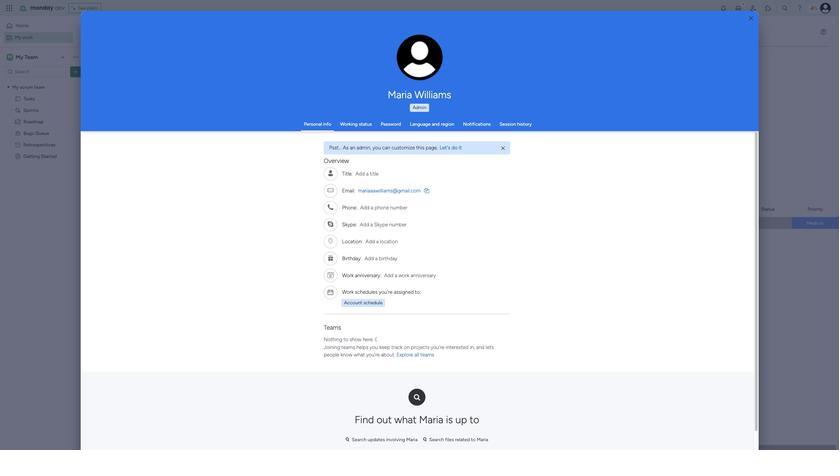 Task type: vqa. For each thing, say whether or not it's contained in the screenshot.


Task type: describe. For each thing, give the bounding box(es) containing it.
account schedule button
[[342, 299, 385, 307]]

working
[[340, 121, 358, 127]]

change
[[405, 61, 421, 66]]

track
[[392, 344, 403, 351]]

language and region link
[[410, 121, 454, 127]]

copied! image
[[424, 188, 429, 193]]

can
[[382, 145, 390, 151]]

2 vertical spatial you're
[[366, 352, 380, 358]]

people
[[324, 352, 339, 358]]

maria left dapulse board filter icon
[[406, 437, 418, 443]]

getting started
[[23, 153, 57, 159]]

a for title
[[366, 171, 369, 177]]

queue
[[35, 130, 49, 136]]

files
[[445, 437, 454, 443]]

admin,
[[357, 145, 371, 151]]

on
[[404, 344, 410, 351]]

assigned
[[394, 289, 414, 296]]

started
[[41, 153, 57, 159]]

maria right related
[[477, 437, 488, 443]]

search everything image
[[782, 5, 789, 12]]

sprints
[[23, 107, 38, 113]]

session history
[[500, 121, 532, 127]]

and inside 'joining teams helps you keep track on projects you're interested in, and lets people know what you're about.'
[[476, 344, 485, 351]]

my work button
[[4, 32, 73, 43]]

lets
[[486, 344, 494, 351]]

keep
[[379, 344, 390, 351]]

maria up password
[[388, 89, 412, 101]]

find out what maria is up to
[[355, 414, 479, 426]]

explore all teams
[[397, 352, 434, 358]]

notifications
[[463, 121, 491, 127]]

this week / 0 items
[[114, 133, 166, 142]]

in,
[[470, 344, 475, 351]]

an
[[350, 145, 355, 151]]

is
[[446, 414, 453, 426]]

work anniversary: add a work anniversary
[[342, 273, 436, 279]]

dapulse board filter image
[[346, 438, 349, 443]]

location: add a location
[[342, 239, 398, 245]]

location:
[[342, 239, 363, 245]]

birthday:
[[342, 256, 362, 262]]

public board image
[[15, 153, 21, 160]]

teams
[[324, 324, 341, 332]]

public board image
[[15, 95, 21, 102]]

getting
[[23, 153, 40, 159]]

phone
[[375, 205, 389, 211]]

my scrum team
[[12, 84, 45, 90]]

joining teams helps you keep track on projects you're interested in, and lets people know what you're about.
[[324, 344, 494, 358]]

session
[[500, 121, 516, 127]]

/
[[146, 133, 149, 142]]

working status
[[340, 121, 372, 127]]

maria williams
[[388, 89, 452, 101]]

maria left is
[[419, 414, 444, 426]]

dapulse x slim image
[[501, 145, 505, 152]]

dev
[[55, 4, 65, 12]]

1 image
[[740, 0, 746, 8]]

history
[[517, 121, 532, 127]]

dapulse board filter image
[[423, 438, 427, 443]]

nothing to show here :(
[[324, 337, 377, 343]]

a for birthday
[[375, 256, 378, 262]]

help image
[[797, 5, 803, 12]]

add for add a title
[[356, 171, 365, 177]]

phone:
[[342, 205, 358, 211]]

to inside button
[[471, 437, 476, 443]]

what inside 'joining teams helps you keep track on projects you're interested in, and lets people know what you're about.'
[[354, 352, 365, 358]]

number for skype: add a skype number
[[389, 222, 407, 228]]

0 vertical spatial you're
[[379, 289, 393, 296]]

add down birthday
[[384, 273, 394, 279]]

a for location
[[376, 239, 379, 245]]

my team
[[16, 54, 38, 60]]

updates
[[368, 437, 385, 443]]

out
[[377, 414, 392, 426]]

related
[[455, 437, 470, 443]]

here
[[363, 337, 373, 343]]

search files related to maria button
[[421, 435, 491, 446]]

add for add a skype number
[[360, 222, 369, 228]]

birthday: add a birthday
[[342, 256, 398, 262]]

change profile picture button
[[397, 35, 443, 81]]

0 vertical spatial you
[[373, 145, 381, 151]]

password link
[[381, 121, 401, 127]]

Filter dashboard by text search field
[[100, 54, 164, 65]]

work for work anniversary: add a work anniversary
[[342, 273, 354, 279]]

anniversary:
[[355, 273, 382, 279]]

add for add a phone number
[[360, 205, 370, 211]]

mariaaawilliams@gmail.com
[[358, 188, 421, 194]]

search files related to maria
[[429, 437, 488, 443]]

list box containing my scrum team
[[0, 80, 86, 254]]

1 vertical spatial you're
[[431, 344, 445, 351]]

items
[[155, 135, 166, 141]]

it
[[459, 145, 462, 151]]

account schedule
[[344, 300, 383, 306]]

0
[[150, 135, 153, 141]]

home
[[16, 23, 29, 28]]

select product image
[[6, 5, 13, 12]]

see
[[78, 5, 86, 11]]

my for my scrum team
[[12, 84, 19, 90]]

0 horizontal spatial and
[[432, 121, 440, 127]]

you inside 'joining teams helps you keep track on projects you're interested in, and lets people know what you're about.'
[[370, 344, 378, 351]]

this
[[114, 133, 127, 142]]

roadmap
[[23, 119, 44, 125]]

title: add a title
[[342, 171, 379, 177]]

a for phone
[[371, 205, 373, 211]]

skype
[[374, 222, 388, 228]]

workspace image
[[6, 53, 13, 61]]

region
[[441, 121, 454, 127]]

skype:
[[342, 222, 357, 228]]

my for my team
[[16, 54, 23, 60]]

search for search updates involving maria
[[352, 437, 367, 443]]

see plans button
[[69, 3, 101, 13]]

close image
[[749, 16, 753, 21]]

title
[[370, 171, 379, 177]]



Task type: locate. For each thing, give the bounding box(es) containing it.
maria williams image
[[820, 3, 831, 14]]

1 horizontal spatial work
[[399, 273, 409, 279]]

phone: add a phone number
[[342, 205, 408, 211]]

a
[[366, 171, 369, 177], [371, 205, 373, 211], [370, 222, 373, 228], [376, 239, 379, 245], [375, 256, 378, 262], [395, 273, 397, 279]]

what down 'helps'
[[354, 352, 365, 358]]

my inside button
[[15, 34, 21, 40]]

a for skype
[[370, 222, 373, 228]]

bugs queue
[[23, 130, 49, 136]]

work up assigned
[[399, 273, 409, 279]]

inbox image
[[735, 5, 742, 12]]

a up assigned
[[395, 273, 397, 279]]

workspace selection element
[[6, 53, 39, 61]]

working status link
[[340, 121, 372, 127]]

work up account
[[342, 289, 354, 296]]

search right dapulse board filter icon
[[429, 437, 444, 443]]

option
[[0, 81, 86, 82]]

do
[[452, 145, 458, 151]]

team
[[34, 84, 45, 90]]

a left location
[[376, 239, 379, 245]]

see plans
[[78, 5, 98, 11]]

about.
[[381, 352, 395, 358]]

work for work schedules you're assigned to:
[[342, 289, 354, 296]]

williams
[[415, 89, 452, 101]]

involving
[[386, 437, 405, 443]]

monday
[[30, 4, 53, 12]]

1 vertical spatial you
[[370, 344, 378, 351]]

nothing
[[324, 337, 342, 343]]

work
[[342, 273, 354, 279], [342, 289, 354, 296]]

0 vertical spatial to
[[344, 337, 348, 343]]

work down 'home'
[[23, 34, 33, 40]]

my down 'home'
[[15, 34, 21, 40]]

search updates involving maria
[[352, 437, 418, 443]]

home button
[[4, 20, 73, 31]]

maria williams button
[[326, 89, 513, 101]]

1 vertical spatial work
[[342, 289, 354, 296]]

1 work from the top
[[342, 273, 354, 279]]

number
[[390, 205, 408, 211], [389, 222, 407, 228]]

0 vertical spatial work
[[23, 34, 33, 40]]

anniversary
[[411, 273, 436, 279]]

teams down the "projects" at bottom
[[421, 352, 434, 358]]

1 horizontal spatial and
[[476, 344, 485, 351]]

psst... as an admin, you can customize this page. let's do it
[[329, 145, 462, 151]]

2 work from the top
[[342, 289, 354, 296]]

0 vertical spatial and
[[432, 121, 440, 127]]

overview
[[324, 157, 349, 165]]

birthday
[[379, 256, 398, 262]]

number right phone
[[390, 205, 408, 211]]

work inside button
[[23, 34, 33, 40]]

1 vertical spatial to
[[470, 414, 479, 426]]

1 vertical spatial work
[[399, 273, 409, 279]]

retrospectives
[[23, 142, 55, 148]]

explore all teams link
[[397, 352, 434, 358]]

a left the skype at the left of page
[[370, 222, 373, 228]]

scrum
[[20, 84, 33, 90]]

skype: add a skype number
[[342, 222, 407, 228]]

0 horizontal spatial work
[[23, 34, 33, 40]]

1 search from the left
[[352, 437, 367, 443]]

2 vertical spatial my
[[12, 84, 19, 90]]

work down birthday:
[[342, 273, 354, 279]]

to:
[[415, 289, 421, 296]]

what right out
[[395, 414, 417, 426]]

Search in workspace field
[[14, 68, 57, 76]]

add
[[356, 171, 365, 177], [360, 205, 370, 211], [360, 222, 369, 228], [366, 239, 375, 245], [365, 256, 374, 262], [384, 273, 394, 279]]

you down :(
[[370, 344, 378, 351]]

add for add a birthday
[[365, 256, 374, 262]]

0 horizontal spatial search
[[352, 437, 367, 443]]

teams button
[[324, 324, 341, 332]]

info
[[323, 121, 331, 127]]

teams up know
[[341, 344, 355, 351]]

to left show
[[344, 337, 348, 343]]

1 vertical spatial and
[[476, 344, 485, 351]]

and left region
[[432, 121, 440, 127]]

schedule
[[364, 300, 383, 306]]

status
[[359, 121, 372, 127]]

projects
[[411, 344, 430, 351]]

change profile picture
[[405, 61, 434, 72]]

explore
[[397, 352, 413, 358]]

2 search from the left
[[429, 437, 444, 443]]

you
[[373, 145, 381, 151], [370, 344, 378, 351]]

1 vertical spatial teams
[[421, 352, 434, 358]]

add right skype: on the left of page
[[360, 222, 369, 228]]

my
[[15, 34, 21, 40], [16, 54, 23, 60], [12, 84, 19, 90]]

invite members image
[[750, 5, 757, 12]]

search for search files related to maria
[[429, 437, 444, 443]]

1 vertical spatial number
[[389, 222, 407, 228]]

1 horizontal spatial search
[[429, 437, 444, 443]]

my work
[[15, 34, 33, 40]]

add down location: add a location
[[365, 256, 374, 262]]

add right phone:
[[360, 205, 370, 211]]

status
[[761, 206, 775, 212]]

0 vertical spatial work
[[342, 273, 354, 279]]

0 horizontal spatial what
[[354, 352, 365, 358]]

show
[[350, 337, 362, 343]]

:(
[[374, 337, 377, 343]]

number for phone: add a phone number
[[390, 205, 408, 211]]

this
[[416, 145, 425, 151]]

notifications link
[[463, 121, 491, 127]]

search right dapulse board filter image
[[352, 437, 367, 443]]

personal info
[[304, 121, 331, 127]]

profile
[[422, 61, 434, 66]]

teams inside 'joining teams helps you keep track on projects you're interested in, and lets people know what you're about.'
[[341, 344, 355, 351]]

joining
[[324, 344, 340, 351]]

search
[[352, 437, 367, 443], [429, 437, 444, 443]]

medium
[[807, 220, 824, 226]]

interested
[[446, 344, 469, 351]]

all
[[415, 352, 419, 358]]

picture
[[413, 67, 427, 72]]

a left phone
[[371, 205, 373, 211]]

to right up
[[470, 414, 479, 426]]

my right caret down icon
[[12, 84, 19, 90]]

session history link
[[500, 121, 532, 127]]

0 vertical spatial what
[[354, 352, 365, 358]]

a left title
[[366, 171, 369, 177]]

and right in,
[[476, 344, 485, 351]]

find
[[355, 414, 374, 426]]

you're down 'helps'
[[366, 352, 380, 358]]

account
[[344, 300, 362, 306]]

1 vertical spatial what
[[395, 414, 417, 426]]

bugs
[[23, 130, 34, 136]]

0 vertical spatial number
[[390, 205, 408, 211]]

1 vertical spatial my
[[16, 54, 23, 60]]

my inside workspace selection element
[[16, 54, 23, 60]]

title:
[[342, 171, 353, 177]]

location
[[380, 239, 398, 245]]

to right related
[[471, 437, 476, 443]]

apps image
[[765, 5, 772, 12]]

you're right the "projects" at bottom
[[431, 344, 445, 351]]

my for my work
[[15, 34, 21, 40]]

psst...
[[329, 145, 342, 151]]

my right workspace image
[[16, 54, 23, 60]]

let's
[[440, 145, 451, 151]]

work schedules you're assigned to:
[[342, 289, 421, 296]]

1 horizontal spatial what
[[395, 414, 417, 426]]

0 vertical spatial my
[[15, 34, 21, 40]]

search image
[[414, 395, 420, 400]]

add for add a location
[[366, 239, 375, 245]]

notifications image
[[720, 5, 727, 12]]

know
[[341, 352, 353, 358]]

email:
[[342, 188, 355, 194]]

up
[[456, 414, 467, 426]]

add up birthday: add a birthday
[[366, 239, 375, 245]]

1 horizontal spatial teams
[[421, 352, 434, 358]]

you left can
[[373, 145, 381, 151]]

caret down image
[[7, 85, 10, 90]]

a left birthday
[[375, 256, 378, 262]]

and
[[432, 121, 440, 127], [476, 344, 485, 351]]

list box
[[0, 80, 86, 254]]

0 vertical spatial teams
[[341, 344, 355, 351]]

number right the skype at the left of page
[[389, 222, 407, 228]]

you're up schedule
[[379, 289, 393, 296]]

work
[[23, 34, 33, 40], [399, 273, 409, 279]]

add right title:
[[356, 171, 365, 177]]

0 horizontal spatial teams
[[341, 344, 355, 351]]

password
[[381, 121, 401, 127]]

helps
[[357, 344, 369, 351]]

admin
[[413, 105, 427, 111]]

tasks
[[23, 96, 35, 102]]

language
[[410, 121, 431, 127]]

2 vertical spatial to
[[471, 437, 476, 443]]



